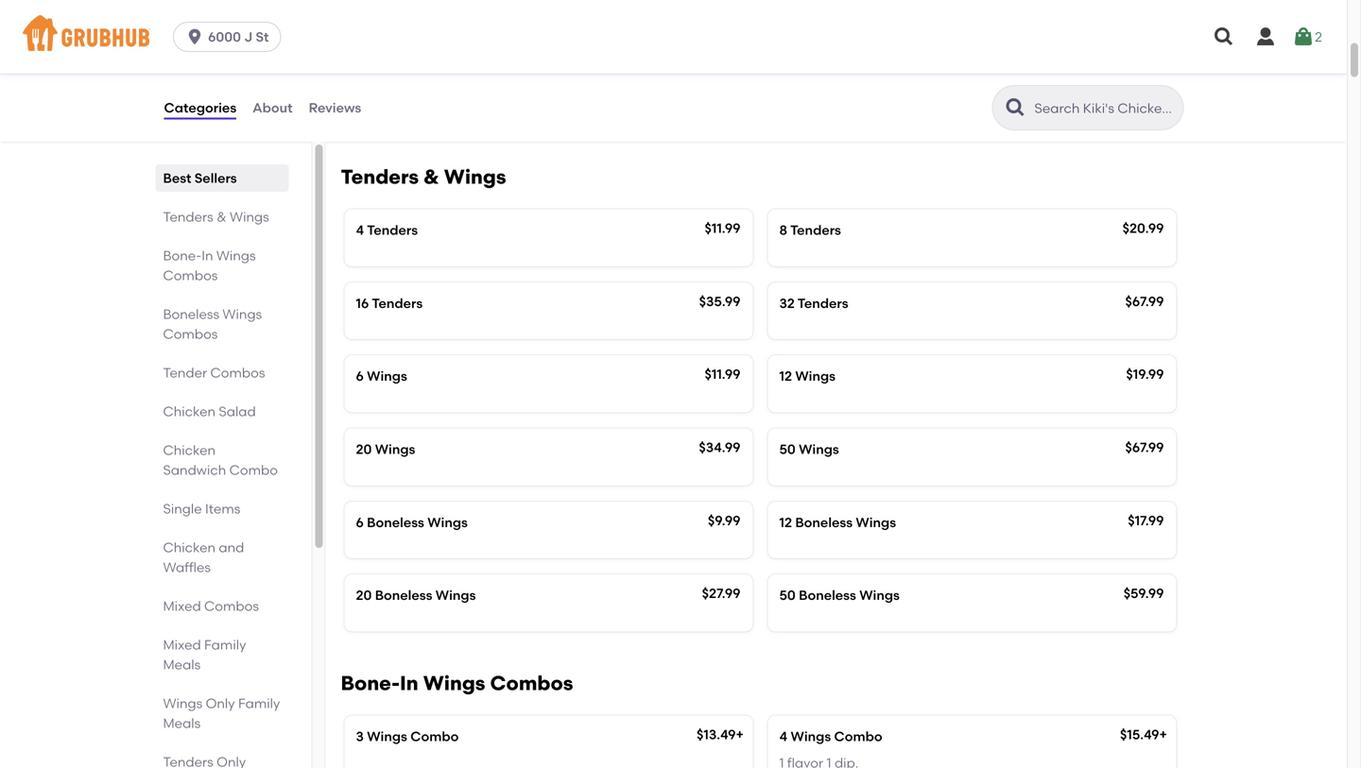Task type: describe. For each thing, give the bounding box(es) containing it.
$10.99 +
[[699, 78, 746, 94]]

$67.99 for 32 tenders
[[1126, 294, 1164, 310]]

$35.99
[[699, 294, 741, 310]]

20 for 20 boneless wings
[[356, 588, 372, 604]]

4 tenders
[[356, 222, 418, 238]]

tenders for 16
[[372, 295, 423, 311]]

1 svg image from the left
[[1213, 26, 1236, 48]]

$67.99 for 50 wings
[[1126, 440, 1164, 456]]

st
[[256, 29, 269, 45]]

20 wings
[[356, 442, 415, 458]]

1 horizontal spatial bone-in wings combos
[[341, 672, 573, 696]]

boneless wings combos
[[163, 306, 262, 342]]

tender combos
[[163, 365, 265, 381]]

$13.49
[[697, 727, 736, 743]]

$17.99
[[1128, 513, 1164, 529]]

about button
[[252, 74, 294, 142]]

family inside "mixed family meals"
[[204, 637, 246, 653]]

meals inside wings only family meals
[[163, 716, 201, 732]]

chicken for chicken sandwich combo
[[163, 442, 216, 459]]

$15.49 +
[[1120, 727, 1168, 743]]

3
[[356, 729, 364, 745]]

$20.99
[[1123, 220, 1164, 236]]

boneless for 20 boneless wings
[[375, 588, 432, 604]]

4 for 4 wings combo
[[780, 729, 788, 745]]

8 tenders
[[780, 222, 841, 238]]

$11.99 for 12
[[705, 367, 741, 383]]

tenders for 8
[[790, 222, 841, 238]]

0 vertical spatial in
[[202, 248, 213, 264]]

categories button
[[163, 74, 237, 142]]

12 boneless wings
[[780, 515, 896, 531]]

chicken sandwich combo
[[163, 442, 278, 478]]

tenders for 4
[[367, 222, 418, 238]]

reviews
[[309, 100, 361, 116]]

boneless for 12 boneless wings
[[795, 515, 853, 531]]

boneless inside boneless wings combos
[[163, 306, 219, 322]]

mixed for mixed family meals
[[163, 637, 201, 653]]

mixed for mixed combos
[[163, 598, 201, 615]]

sandwich
[[163, 462, 226, 478]]

2 svg image from the left
[[1255, 26, 1277, 48]]

combo for chicken sandwich combo
[[229, 462, 278, 478]]

chicken salad
[[163, 404, 256, 420]]

family inside wings only family meals
[[238, 696, 280, 712]]

waffles
[[163, 560, 211, 576]]

6 boneless wings
[[356, 515, 468, 531]]

tenders for 32
[[798, 295, 849, 311]]

categories
[[164, 100, 237, 116]]

search icon image
[[1005, 96, 1027, 119]]

50 for 50 boneless wings
[[780, 588, 796, 604]]

0 horizontal spatial tenders & wings
[[163, 209, 269, 225]]

main navigation navigation
[[0, 0, 1347, 74]]

j
[[244, 29, 253, 45]]

$27.99
[[702, 586, 741, 602]]

3 wings combo
[[356, 729, 459, 745]]

svg image inside '2' button
[[1293, 26, 1315, 48]]



Task type: locate. For each thing, give the bounding box(es) containing it.
chicken and waffles
[[163, 540, 244, 576]]

12 for 12 wings
[[780, 368, 792, 385]]

6 down '20 wings'
[[356, 515, 364, 531]]

0 vertical spatial bone-
[[163, 248, 202, 264]]

best
[[163, 170, 191, 186]]

bone-in wings combos up boneless wings combos
[[163, 248, 256, 284]]

$59.99
[[1124, 586, 1164, 602]]

in up the 3 wings combo
[[400, 672, 419, 696]]

6 wings
[[356, 368, 407, 385]]

bone-
[[163, 248, 202, 264], [341, 672, 400, 696]]

chicken for chicken and waffles
[[163, 540, 216, 556]]

0 horizontal spatial svg image
[[1213, 26, 1236, 48]]

boneless for 50 boneless wings
[[799, 588, 856, 604]]

items
[[205, 501, 241, 517]]

$11.99
[[705, 220, 741, 236], [705, 367, 741, 383]]

reviews button
[[308, 74, 362, 142]]

2 $11.99 from the top
[[705, 367, 741, 383]]

6000 j st button
[[173, 22, 289, 52]]

$10.99
[[699, 78, 738, 94]]

12 wings
[[780, 368, 836, 385]]

family
[[204, 637, 246, 653], [238, 696, 280, 712]]

1 vertical spatial chicken
[[163, 442, 216, 459]]

2 chicken from the top
[[163, 442, 216, 459]]

combos inside boneless wings combos
[[163, 326, 218, 342]]

50 right the $34.99
[[780, 442, 796, 458]]

+
[[738, 78, 746, 94], [736, 727, 744, 743], [1160, 727, 1168, 743]]

tenders right '16'
[[372, 295, 423, 311]]

0 horizontal spatial bone-in wings combos
[[163, 248, 256, 284]]

chicken
[[163, 404, 216, 420], [163, 442, 216, 459], [163, 540, 216, 556]]

2 6 from the top
[[356, 515, 364, 531]]

0 vertical spatial 4
[[356, 222, 364, 238]]

meals inside "mixed family meals"
[[163, 657, 201, 673]]

boneless up tender
[[163, 306, 219, 322]]

1 vertical spatial 50
[[780, 588, 796, 604]]

0 horizontal spatial combo
[[229, 462, 278, 478]]

1 horizontal spatial &
[[424, 165, 439, 189]]

2 horizontal spatial combo
[[834, 729, 883, 745]]

tenders right 32
[[798, 295, 849, 311]]

bone- up 3
[[341, 672, 400, 696]]

1 horizontal spatial tenders & wings
[[341, 165, 506, 189]]

chicken inside chicken sandwich combo
[[163, 442, 216, 459]]

2
[[1315, 29, 1323, 45]]

1 vertical spatial 4
[[780, 729, 788, 745]]

20
[[356, 442, 372, 458], [356, 588, 372, 604]]

in up boneless wings combos
[[202, 248, 213, 264]]

0 vertical spatial 50
[[780, 442, 796, 458]]

svg image
[[185, 27, 204, 46]]

4 for 4 tenders
[[356, 222, 364, 238]]

2 12 from the top
[[780, 515, 792, 531]]

1 vertical spatial 6
[[356, 515, 364, 531]]

combo inside chicken sandwich combo
[[229, 462, 278, 478]]

1 vertical spatial $67.99
[[1126, 440, 1164, 456]]

32
[[780, 295, 795, 311]]

0 vertical spatial bone-in wings combos
[[163, 248, 256, 284]]

boneless down 50 wings in the bottom right of the page
[[795, 515, 853, 531]]

1 vertical spatial bone-
[[341, 672, 400, 696]]

and
[[219, 540, 244, 556]]

boneless down 12 boneless wings
[[799, 588, 856, 604]]

0 vertical spatial 12
[[780, 368, 792, 385]]

single
[[163, 501, 202, 517]]

50 wings
[[780, 442, 839, 458]]

1 horizontal spatial combo
[[411, 729, 459, 745]]

0 vertical spatial family
[[204, 637, 246, 653]]

0 horizontal spatial in
[[202, 248, 213, 264]]

$67.99
[[1126, 294, 1164, 310], [1126, 440, 1164, 456]]

+ for $10.99 +
[[738, 78, 746, 94]]

chicken up "sandwich"
[[163, 442, 216, 459]]

tenders down best
[[163, 209, 213, 225]]

$11.99 for 8
[[705, 220, 741, 236]]

50 boneless wings
[[780, 588, 900, 604]]

12 for 12 boneless wings
[[780, 515, 792, 531]]

combo for 3 wings combo
[[411, 729, 459, 745]]

6 for 6 wings
[[356, 368, 364, 385]]

0 vertical spatial &
[[424, 165, 439, 189]]

1 vertical spatial meals
[[163, 716, 201, 732]]

wings inside bone-in wings combos
[[216, 248, 256, 264]]

$34.99
[[699, 440, 741, 456]]

1 vertical spatial 12
[[780, 515, 792, 531]]

boneless
[[163, 306, 219, 322], [367, 515, 424, 531], [795, 515, 853, 531], [375, 588, 432, 604], [799, 588, 856, 604]]

+ for $15.49 +
[[1160, 727, 1168, 743]]

2 $67.99 from the top
[[1126, 440, 1164, 456]]

50 for 50 wings
[[780, 442, 796, 458]]

6
[[356, 368, 364, 385], [356, 515, 364, 531]]

1 12 from the top
[[780, 368, 792, 385]]

6000
[[208, 29, 241, 45]]

tender
[[163, 365, 207, 381]]

combo for 4 wings combo
[[834, 729, 883, 745]]

1 vertical spatial tenders & wings
[[163, 209, 269, 225]]

4 wings combo
[[780, 729, 883, 745]]

mixed down waffles
[[163, 598, 201, 615]]

2 20 from the top
[[356, 588, 372, 604]]

$67.99 up the $19.99 at top right
[[1126, 294, 1164, 310]]

2 meals from the top
[[163, 716, 201, 732]]

16
[[356, 295, 369, 311]]

in
[[202, 248, 213, 264], [400, 672, 419, 696]]

bone-in wings combos up the 3 wings combo
[[341, 672, 573, 696]]

0 vertical spatial tenders & wings
[[341, 165, 506, 189]]

1 vertical spatial bone-in wings combos
[[341, 672, 573, 696]]

mixed combos
[[163, 598, 259, 615]]

2 vertical spatial chicken
[[163, 540, 216, 556]]

tenders
[[341, 165, 419, 189], [163, 209, 213, 225], [367, 222, 418, 238], [790, 222, 841, 238], [372, 295, 423, 311], [798, 295, 849, 311]]

$19.99
[[1126, 367, 1164, 383]]

meals down "mixed family meals"
[[163, 716, 201, 732]]

meals
[[163, 657, 201, 673], [163, 716, 201, 732]]

svg image
[[1213, 26, 1236, 48], [1255, 26, 1277, 48], [1293, 26, 1315, 48]]

$9.99
[[708, 513, 741, 529]]

1 meals from the top
[[163, 657, 201, 673]]

combos
[[163, 268, 218, 284], [163, 326, 218, 342], [210, 365, 265, 381], [204, 598, 259, 615], [490, 672, 573, 696]]

2 50 from the top
[[780, 588, 796, 604]]

+ for $13.49 +
[[736, 727, 744, 743]]

salad
[[219, 404, 256, 420]]

chicken for chicken salad
[[163, 404, 216, 420]]

2 horizontal spatial svg image
[[1293, 26, 1315, 48]]

50
[[780, 442, 796, 458], [780, 588, 796, 604]]

sellers
[[195, 170, 237, 186]]

0 vertical spatial 6
[[356, 368, 364, 385]]

6000 j st
[[208, 29, 269, 45]]

0 horizontal spatial &
[[217, 209, 227, 225]]

$13.49 +
[[697, 727, 744, 743]]

boneless for 6 boneless wings
[[367, 515, 424, 531]]

16 tenders
[[356, 295, 423, 311]]

8
[[780, 222, 788, 238]]

tenders right 8
[[790, 222, 841, 238]]

boneless down 6 boneless wings
[[375, 588, 432, 604]]

tenders & wings
[[341, 165, 506, 189], [163, 209, 269, 225]]

1 horizontal spatial bone-
[[341, 672, 400, 696]]

1 horizontal spatial in
[[400, 672, 419, 696]]

family right only
[[238, 696, 280, 712]]

1 vertical spatial in
[[400, 672, 419, 696]]

1 horizontal spatial svg image
[[1255, 26, 1277, 48]]

tenders up 4 tenders
[[341, 165, 419, 189]]

6 down '16'
[[356, 368, 364, 385]]

1 $11.99 from the top
[[705, 220, 741, 236]]

1 vertical spatial $11.99
[[705, 367, 741, 383]]

chicken up waffles
[[163, 540, 216, 556]]

only
[[206, 696, 235, 712]]

20 for 20 wings
[[356, 442, 372, 458]]

20 down 6 wings
[[356, 442, 372, 458]]

50 right $27.99
[[780, 588, 796, 604]]

12 right $9.99
[[780, 515, 792, 531]]

best sellers
[[163, 170, 237, 186]]

1 vertical spatial family
[[238, 696, 280, 712]]

wings inside boneless wings combos
[[223, 306, 262, 322]]

0 vertical spatial mixed
[[163, 598, 201, 615]]

bone- up boneless wings combos
[[163, 248, 202, 264]]

combo
[[229, 462, 278, 478], [411, 729, 459, 745], [834, 729, 883, 745]]

2 button
[[1293, 20, 1323, 54]]

meals up wings only family meals
[[163, 657, 201, 673]]

chicken inside chicken and waffles
[[163, 540, 216, 556]]

0 vertical spatial $11.99
[[705, 220, 741, 236]]

12 down 32
[[780, 368, 792, 385]]

single items
[[163, 501, 241, 517]]

mixed down the mixed combos
[[163, 637, 201, 653]]

3 chicken from the top
[[163, 540, 216, 556]]

32 tenders
[[780, 295, 849, 311]]

0 vertical spatial meals
[[163, 657, 201, 673]]

0 vertical spatial chicken
[[163, 404, 216, 420]]

0 vertical spatial $67.99
[[1126, 294, 1164, 310]]

tenders & wings down sellers
[[163, 209, 269, 225]]

12
[[780, 368, 792, 385], [780, 515, 792, 531]]

about
[[253, 100, 293, 116]]

3 svg image from the left
[[1293, 26, 1315, 48]]

$15.49
[[1120, 727, 1160, 743]]

wings inside wings only family meals
[[163, 696, 203, 712]]

1 vertical spatial 20
[[356, 588, 372, 604]]

6 for 6 boneless wings
[[356, 515, 364, 531]]

20 down 6 boneless wings
[[356, 588, 372, 604]]

$11.99 left 8
[[705, 220, 741, 236]]

1 vertical spatial &
[[217, 209, 227, 225]]

1 mixed from the top
[[163, 598, 201, 615]]

$11.99 down $35.99
[[705, 367, 741, 383]]

20 boneless wings
[[356, 588, 476, 604]]

4
[[356, 222, 364, 238], [780, 729, 788, 745]]

4 right $13.49 +
[[780, 729, 788, 745]]

wings
[[444, 165, 506, 189], [230, 209, 269, 225], [216, 248, 256, 264], [223, 306, 262, 322], [367, 368, 407, 385], [795, 368, 836, 385], [375, 442, 415, 458], [799, 442, 839, 458], [428, 515, 468, 531], [856, 515, 896, 531], [436, 588, 476, 604], [860, 588, 900, 604], [423, 672, 485, 696], [163, 696, 203, 712], [367, 729, 407, 745], [791, 729, 831, 745]]

boneless down '20 wings'
[[367, 515, 424, 531]]

2 mixed from the top
[[163, 637, 201, 653]]

1 horizontal spatial 4
[[780, 729, 788, 745]]

0 vertical spatial 20
[[356, 442, 372, 458]]

$67.99 down the $19.99 at top right
[[1126, 440, 1164, 456]]

1 vertical spatial mixed
[[163, 637, 201, 653]]

mixed inside "mixed family meals"
[[163, 637, 201, 653]]

1 $67.99 from the top
[[1126, 294, 1164, 310]]

tenders & wings up 4 tenders
[[341, 165, 506, 189]]

tenders up the 16 tenders
[[367, 222, 418, 238]]

0 horizontal spatial 4
[[356, 222, 364, 238]]

1 chicken from the top
[[163, 404, 216, 420]]

wings only family meals
[[163, 696, 280, 732]]

1 6 from the top
[[356, 368, 364, 385]]

mixed
[[163, 598, 201, 615], [163, 637, 201, 653]]

Search Kiki's Chicken Place search field
[[1033, 99, 1178, 117]]

1 50 from the top
[[780, 442, 796, 458]]

bone-in wings combos
[[163, 248, 256, 284], [341, 672, 573, 696]]

1 20 from the top
[[356, 442, 372, 458]]

family down the mixed combos
[[204, 637, 246, 653]]

mixed family meals
[[163, 637, 246, 673]]

4 up '16'
[[356, 222, 364, 238]]

chicken down tender
[[163, 404, 216, 420]]

&
[[424, 165, 439, 189], [217, 209, 227, 225]]

0 horizontal spatial bone-
[[163, 248, 202, 264]]



Task type: vqa. For each thing, say whether or not it's contained in the screenshot.
bottom Bone-In Wings Combos
yes



